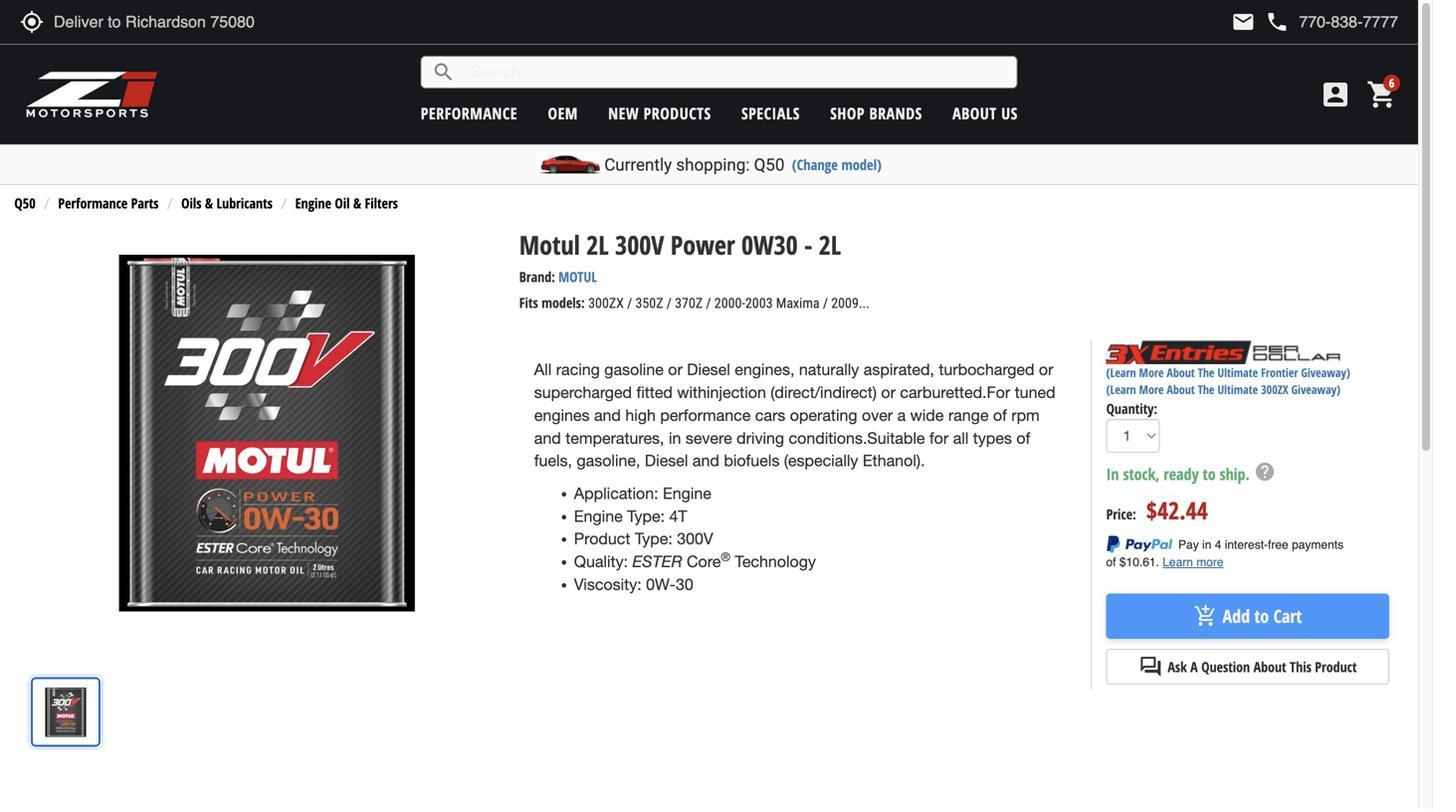Task type: describe. For each thing, give the bounding box(es) containing it.
2009...
[[832, 295, 870, 312]]

0 vertical spatial diesel
[[687, 361, 731, 379]]

about us link
[[953, 103, 1018, 124]]

motul 2l 300v power 0w30 - 2l brand: motul fits models: 300zx / 350z / 370z / 2000-2003 maxima / 2009...
[[520, 227, 870, 312]]

engines,
[[735, 361, 795, 379]]

0w-
[[646, 575, 676, 594]]

new products
[[609, 103, 712, 124]]

models:
[[542, 293, 585, 312]]

(change model) link
[[792, 155, 882, 174]]

brand:
[[520, 267, 556, 286]]

application: engine engine type: 4t product type: 300v quality: ester core ® technology viscosity: 0w-30
[[574, 484, 816, 594]]

quality:
[[574, 553, 628, 571]]

new products link
[[609, 103, 712, 124]]

oils
[[181, 194, 202, 213]]

1 horizontal spatial to
[[1255, 604, 1270, 629]]

1 / from the left
[[627, 295, 633, 312]]

all
[[534, 361, 552, 379]]

about left us
[[953, 103, 997, 124]]

shopping_cart link
[[1362, 79, 1399, 111]]

maxima
[[776, 295, 820, 312]]

shop brands link
[[831, 103, 923, 124]]

supercharged
[[534, 383, 632, 402]]

new
[[609, 103, 639, 124]]

phone
[[1266, 10, 1290, 34]]

search
[[432, 60, 456, 84]]

1 vertical spatial type:
[[635, 530, 673, 548]]

parts
[[131, 194, 159, 213]]

mail
[[1232, 10, 1256, 34]]

-
[[805, 227, 813, 262]]

account_box
[[1320, 79, 1352, 111]]

ester
[[633, 552, 683, 571]]

0 vertical spatial giveaway)
[[1302, 365, 1351, 381]]

rpm
[[1012, 406, 1040, 425]]

a
[[898, 406, 906, 425]]

1 horizontal spatial and
[[594, 406, 621, 425]]

1 vertical spatial of
[[1017, 429, 1031, 447]]

4t
[[670, 507, 688, 526]]

2003
[[746, 295, 773, 312]]

ethanol).
[[863, 452, 925, 470]]

currently shopping: q50 (change model)
[[605, 155, 882, 175]]

1 horizontal spatial or
[[882, 383, 896, 402]]

2 (learn from the top
[[1107, 382, 1137, 398]]

0 vertical spatial of
[[994, 406, 1007, 425]]

2 vertical spatial and
[[693, 452, 720, 470]]

3 / from the left
[[706, 295, 712, 312]]

oils & lubricants link
[[181, 194, 273, 213]]

brands
[[870, 103, 923, 124]]

gasoline,
[[577, 452, 641, 470]]

question_answer ask a question about this product
[[1139, 655, 1358, 679]]

Search search field
[[456, 57, 1017, 88]]

0 vertical spatial type:
[[627, 507, 665, 526]]

300v inside motul 2l 300v power 0w30 - 2l brand: motul fits models: 300zx / 350z / 370z / 2000-2003 maxima / 2009...
[[616, 227, 665, 262]]

technology
[[735, 553, 816, 571]]

stock,
[[1124, 463, 1160, 485]]

all
[[954, 429, 969, 447]]

2 vertical spatial engine
[[574, 507, 623, 526]]

mail phone
[[1232, 10, 1290, 34]]

(learn more about the ultimate frontier giveaway) (learn more about the ultimate 300zx giveaway)
[[1107, 365, 1351, 398]]

add
[[1223, 604, 1251, 629]]

370z
[[675, 295, 703, 312]]

ready
[[1164, 463, 1199, 485]]

naturally
[[799, 361, 860, 379]]

conditions.suitable
[[789, 429, 925, 447]]

about down '(learn more about the ultimate frontier giveaway)' 'link'
[[1167, 382, 1196, 398]]

0 vertical spatial performance
[[421, 103, 518, 124]]

fuels,
[[534, 452, 573, 470]]

300v inside application: engine engine type: 4t product type: 300v quality: ester core ® technology viscosity: 0w-30
[[677, 530, 714, 548]]

engine oil & filters link
[[295, 194, 398, 213]]

us
[[1002, 103, 1018, 124]]

30
[[676, 575, 694, 594]]

lubricants
[[217, 194, 273, 213]]

to inside in stock, ready to ship. help
[[1203, 463, 1216, 485]]

2 more from the top
[[1140, 382, 1164, 398]]

driving
[[737, 429, 785, 447]]

motul
[[559, 267, 597, 286]]

performance parts
[[58, 194, 159, 213]]

oem
[[548, 103, 578, 124]]

2 the from the top
[[1198, 382, 1215, 398]]

quantity:
[[1107, 399, 1158, 418]]

(direct/indirect)
[[771, 383, 877, 402]]

shopping_cart
[[1367, 79, 1399, 111]]

engines
[[534, 406, 590, 425]]

account_box link
[[1315, 79, 1357, 111]]

(learn more about the ultimate 300zx giveaway) link
[[1107, 382, 1341, 398]]

tuned
[[1015, 383, 1056, 402]]

help
[[1255, 461, 1276, 483]]

biofuels
[[724, 452, 780, 470]]

cars
[[756, 406, 786, 425]]

ship.
[[1220, 463, 1250, 485]]

about inside question_answer ask a question about this product
[[1254, 658, 1287, 677]]

1 (learn from the top
[[1107, 365, 1137, 381]]



Task type: vqa. For each thing, say whether or not it's contained in the screenshot.
middle 'engine'
yes



Task type: locate. For each thing, give the bounding box(es) containing it.
0 vertical spatial 300zx
[[589, 295, 624, 312]]

motul link
[[559, 267, 597, 286]]

1 2l from the left
[[587, 227, 609, 262]]

question_answer
[[1139, 655, 1163, 679]]

frontier
[[1262, 365, 1299, 381]]

ask
[[1168, 658, 1188, 677]]

0 vertical spatial (learn
[[1107, 365, 1137, 381]]

product inside question_answer ask a question about this product
[[1316, 658, 1358, 677]]

300zx inside the (learn more about the ultimate frontier giveaway) (learn more about the ultimate 300zx giveaway)
[[1262, 382, 1289, 398]]

q50 left (change
[[754, 155, 785, 175]]

carburetted.for
[[900, 383, 1011, 402]]

gasoline
[[605, 361, 664, 379]]

& right oils
[[205, 194, 213, 213]]

product right the this
[[1316, 658, 1358, 677]]

products
[[644, 103, 712, 124]]

0 horizontal spatial to
[[1203, 463, 1216, 485]]

or up tuned
[[1039, 361, 1054, 379]]

aspirated,
[[864, 361, 935, 379]]

in
[[669, 429, 681, 447]]

performance up severe at the bottom of the page
[[660, 406, 751, 425]]

300zx inside motul 2l 300v power 0w30 - 2l brand: motul fits models: 300zx / 350z / 370z / 2000-2003 maxima / 2009...
[[589, 295, 624, 312]]

engine left oil
[[295, 194, 332, 213]]

0 horizontal spatial performance
[[421, 103, 518, 124]]

300zx down motul
[[589, 295, 624, 312]]

2 horizontal spatial engine
[[663, 484, 712, 503]]

$42.44
[[1147, 494, 1209, 527]]

question
[[1202, 658, 1251, 677]]

0 vertical spatial and
[[594, 406, 621, 425]]

more
[[1140, 365, 1164, 381], [1140, 382, 1164, 398]]

0 horizontal spatial and
[[534, 429, 561, 447]]

1 more from the top
[[1140, 365, 1164, 381]]

300v
[[616, 227, 665, 262], [677, 530, 714, 548]]

0 horizontal spatial or
[[668, 361, 683, 379]]

temperatures,
[[566, 429, 665, 447]]

(change
[[792, 155, 838, 174]]

0 horizontal spatial 300zx
[[589, 295, 624, 312]]

withinjection
[[677, 383, 767, 402]]

2 2l from the left
[[819, 227, 842, 262]]

1 horizontal spatial of
[[1017, 429, 1031, 447]]

specials
[[742, 103, 800, 124]]

2 / from the left
[[667, 295, 672, 312]]

/ left 350z
[[627, 295, 633, 312]]

2 horizontal spatial or
[[1039, 361, 1054, 379]]

1 vertical spatial (learn
[[1107, 382, 1137, 398]]

operating
[[790, 406, 858, 425]]

1 vertical spatial diesel
[[645, 452, 688, 470]]

of up "types"
[[994, 406, 1007, 425]]

motul
[[520, 227, 580, 262]]

2000-
[[715, 295, 746, 312]]

0 vertical spatial 300v
[[616, 227, 665, 262]]

add_shopping_cart
[[1194, 605, 1218, 629]]

giveaway) right frontier
[[1302, 365, 1351, 381]]

1 horizontal spatial engine
[[574, 507, 623, 526]]

0 vertical spatial ultimate
[[1218, 365, 1259, 381]]

2l right -
[[819, 227, 842, 262]]

engine up '4t'
[[663, 484, 712, 503]]

2 & from the left
[[353, 194, 362, 213]]

fits
[[520, 293, 538, 312]]

viscosity:
[[574, 575, 642, 594]]

ultimate up (learn more about the ultimate 300zx giveaway) link
[[1218, 365, 1259, 381]]

for
[[930, 429, 949, 447]]

oils & lubricants
[[181, 194, 273, 213]]

1 vertical spatial more
[[1140, 382, 1164, 398]]

ultimate
[[1218, 365, 1259, 381], [1218, 382, 1259, 398]]

turbocharged
[[939, 361, 1035, 379]]

cart
[[1274, 604, 1303, 629]]

& right oil
[[353, 194, 362, 213]]

application:
[[574, 484, 659, 503]]

1 & from the left
[[205, 194, 213, 213]]

0 horizontal spatial &
[[205, 194, 213, 213]]

1 vertical spatial giveaway)
[[1292, 382, 1341, 398]]

to right add
[[1255, 604, 1270, 629]]

1 vertical spatial engine
[[663, 484, 712, 503]]

about up (learn more about the ultimate 300zx giveaway) link
[[1167, 365, 1196, 381]]

diesel
[[687, 361, 731, 379], [645, 452, 688, 470]]

1 vertical spatial ultimate
[[1218, 382, 1259, 398]]

performance
[[58, 194, 128, 213]]

1 vertical spatial q50
[[14, 194, 36, 213]]

/
[[627, 295, 633, 312], [667, 295, 672, 312], [706, 295, 712, 312], [823, 295, 828, 312]]

0 vertical spatial more
[[1140, 365, 1164, 381]]

diesel up withinjection
[[687, 361, 731, 379]]

the down '(learn more about the ultimate frontier giveaway)' 'link'
[[1198, 382, 1215, 398]]

and up temperatures,
[[594, 406, 621, 425]]

product inside application: engine engine type: 4t product type: 300v quality: ester core ® technology viscosity: 0w-30
[[574, 530, 631, 548]]

a
[[1191, 658, 1198, 677]]

type: up ester at the left of the page
[[635, 530, 673, 548]]

performance inside all racing gasoline or diesel engines, naturally aspirated, turbocharged or supercharged fitted withinjection (direct/indirect) or carburetted.for tuned engines and high performance cars operating over a wide range of rpm and temperatures, in severe driving conditions.suitable for all types of fuels, gasoline, diesel and biofuels (especially ethanol).
[[660, 406, 751, 425]]

severe
[[686, 429, 733, 447]]

to left ship.
[[1203, 463, 1216, 485]]

types
[[974, 429, 1013, 447]]

300v up 350z
[[616, 227, 665, 262]]

diesel down in
[[645, 452, 688, 470]]

product up quality:
[[574, 530, 631, 548]]

the up (learn more about the ultimate 300zx giveaway) link
[[1198, 365, 1215, 381]]

phone link
[[1266, 10, 1399, 34]]

0 vertical spatial engine
[[295, 194, 332, 213]]

high
[[626, 406, 656, 425]]

0 horizontal spatial engine
[[295, 194, 332, 213]]

0 vertical spatial the
[[1198, 365, 1215, 381]]

0 vertical spatial q50
[[754, 155, 785, 175]]

/ right 370z
[[706, 295, 712, 312]]

(learn more about the ultimate frontier giveaway) link
[[1107, 365, 1351, 381]]

1 vertical spatial 300zx
[[1262, 382, 1289, 398]]

performance parts link
[[58, 194, 159, 213]]

or down aspirated,
[[882, 383, 896, 402]]

in
[[1107, 463, 1120, 485]]

giveaway) down frontier
[[1292, 382, 1341, 398]]

1 the from the top
[[1198, 365, 1215, 381]]

1 vertical spatial performance
[[660, 406, 751, 425]]

1 horizontal spatial 300v
[[677, 530, 714, 548]]

1 horizontal spatial performance
[[660, 406, 751, 425]]

1 vertical spatial 300v
[[677, 530, 714, 548]]

1 horizontal spatial 300zx
[[1262, 382, 1289, 398]]

/ left "2009..."
[[823, 295, 828, 312]]

2l up motul
[[587, 227, 609, 262]]

0 horizontal spatial q50
[[14, 194, 36, 213]]

type: left '4t'
[[627, 507, 665, 526]]

fitted
[[637, 383, 673, 402]]

0w30
[[742, 227, 798, 262]]

about us
[[953, 103, 1018, 124]]

shopping:
[[676, 155, 750, 175]]

0 horizontal spatial of
[[994, 406, 1007, 425]]

q50 link
[[14, 194, 36, 213]]

300v up core
[[677, 530, 714, 548]]

shop
[[831, 103, 865, 124]]

1 horizontal spatial product
[[1316, 658, 1358, 677]]

1 vertical spatial the
[[1198, 382, 1215, 398]]

of down rpm
[[1017, 429, 1031, 447]]

0 vertical spatial product
[[574, 530, 631, 548]]

in stock, ready to ship. help
[[1107, 461, 1276, 485]]

300zx
[[589, 295, 624, 312], [1262, 382, 1289, 398]]

or
[[668, 361, 683, 379], [1039, 361, 1054, 379], [882, 383, 896, 402]]

price: $42.44
[[1107, 494, 1209, 527]]

300zx down frontier
[[1262, 382, 1289, 398]]

racing
[[556, 361, 600, 379]]

mail link
[[1232, 10, 1256, 34]]

0 horizontal spatial 300v
[[616, 227, 665, 262]]

performance down search on the top of the page
[[421, 103, 518, 124]]

ultimate down '(learn more about the ultimate frontier giveaway)' 'link'
[[1218, 382, 1259, 398]]

engine oil & filters
[[295, 194, 398, 213]]

my_location
[[20, 10, 44, 34]]

and down severe at the bottom of the page
[[693, 452, 720, 470]]

over
[[862, 406, 893, 425]]

2 horizontal spatial and
[[693, 452, 720, 470]]

1 ultimate from the top
[[1218, 365, 1259, 381]]

specials link
[[742, 103, 800, 124]]

0 vertical spatial to
[[1203, 463, 1216, 485]]

1 vertical spatial to
[[1255, 604, 1270, 629]]

1 horizontal spatial q50
[[754, 155, 785, 175]]

model)
[[842, 155, 882, 174]]

1 vertical spatial product
[[1316, 658, 1358, 677]]

add_shopping_cart add to cart
[[1194, 604, 1303, 629]]

1 horizontal spatial &
[[353, 194, 362, 213]]

1 horizontal spatial 2l
[[819, 227, 842, 262]]

about left the this
[[1254, 658, 1287, 677]]

/ right 350z
[[667, 295, 672, 312]]

4 / from the left
[[823, 295, 828, 312]]

q50
[[754, 155, 785, 175], [14, 194, 36, 213]]

of
[[994, 406, 1007, 425], [1017, 429, 1031, 447]]

0 horizontal spatial 2l
[[587, 227, 609, 262]]

z1 motorsports logo image
[[25, 70, 159, 119]]

oem link
[[548, 103, 578, 124]]

engine down application:
[[574, 507, 623, 526]]

0 horizontal spatial product
[[574, 530, 631, 548]]

2 ultimate from the top
[[1218, 382, 1259, 398]]

q50 left performance
[[14, 194, 36, 213]]

(especially
[[784, 452, 859, 470]]

or up fitted
[[668, 361, 683, 379]]

1 vertical spatial and
[[534, 429, 561, 447]]

and up the fuels,
[[534, 429, 561, 447]]



